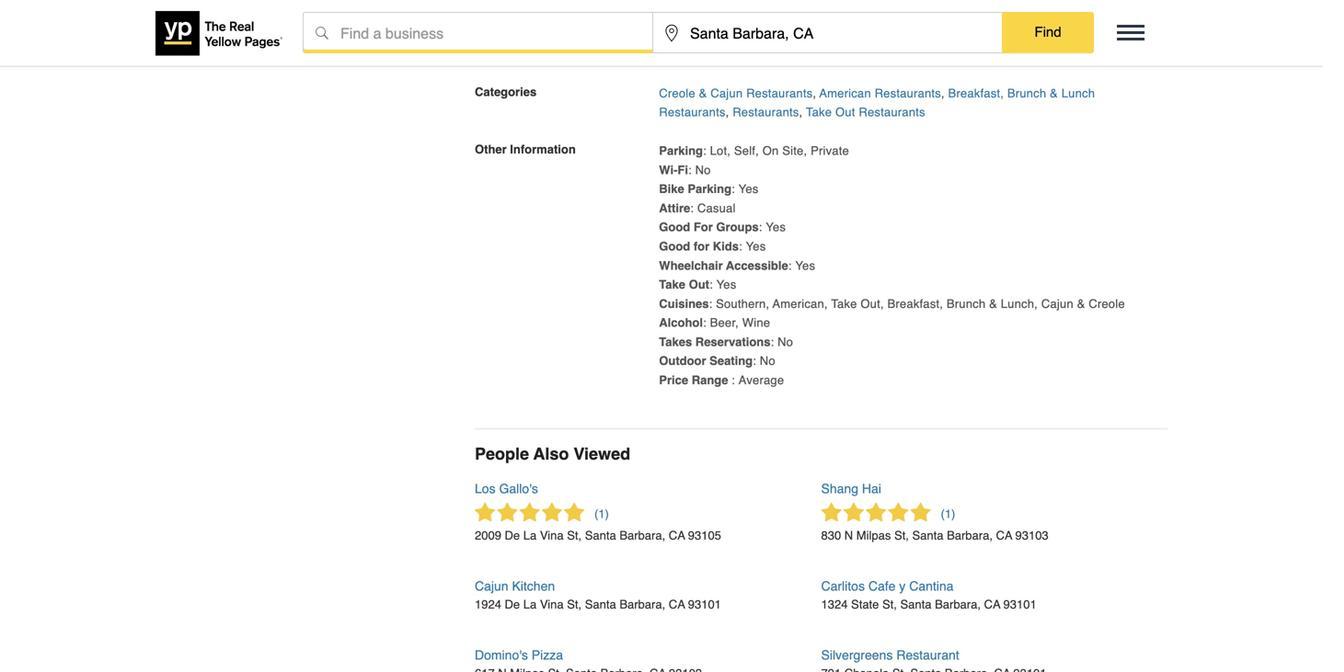 Task type: locate. For each thing, give the bounding box(es) containing it.
cajun up the 1924
[[475, 579, 508, 594]]

1 horizontal spatial brunch
[[1007, 86, 1046, 100]]

restaurants down creole & cajun restaurants link in the top of the page
[[733, 106, 799, 119]]

parking
[[659, 144, 703, 158], [688, 182, 732, 196]]

barbara, inside cajun kitchen 1924 de la vina st, santa barbara, ca 93101
[[620, 598, 665, 612]]

out down the "american"
[[835, 106, 855, 119]]

1 vertical spatial : no
[[771, 335, 793, 349]]

barbara, inside carlitos cafe y cantina 1324 state st, santa barbara, ca 93101
[[935, 598, 981, 612]]

ca left 93103
[[996, 529, 1012, 543]]

good down attire
[[659, 221, 690, 234]]

ca inside (1) 830 n milpas st, santa barbara, ca 93103
[[996, 529, 1012, 543]]

creole down https://cajunkitchencafe.com
[[659, 86, 695, 100]]

wine
[[742, 316, 770, 330]]

830
[[821, 529, 841, 543]]

cajun down https://cajunkitchencafe.com
[[711, 86, 743, 100]]

de inside (1) 2009 de la vina st, santa barbara, ca 93105
[[505, 529, 520, 543]]

0 vertical spatial good
[[659, 221, 690, 234]]

kitchen
[[512, 579, 555, 594]]

1 93101 from the left
[[688, 598, 721, 612]]

: lot,
[[703, 144, 731, 158]]

restaurants up : lot,
[[659, 106, 726, 119]]

1 horizontal spatial out
[[835, 106, 855, 119]]

93101 up silvergreens restaurant link
[[1003, 598, 1037, 612]]

gallo's
[[499, 482, 538, 496]]

cantina
[[909, 579, 954, 594]]

1 vertical spatial good
[[659, 240, 690, 253]]

vina down kitchen
[[540, 598, 564, 612]]

vina up kitchen
[[540, 529, 564, 543]]

american restaurants link
[[819, 86, 941, 100]]

restaurant
[[896, 648, 959, 663]]

0 vertical spatial creole
[[659, 86, 695, 100]]

1 horizontal spatial (1)
[[941, 507, 955, 521]]

0 vertical spatial cajun
[[711, 86, 743, 100]]

santa
[[585, 529, 616, 543], [912, 529, 944, 543], [585, 598, 616, 612], [900, 598, 932, 612]]

la down kitchen
[[523, 598, 537, 612]]

st, up cajun kitchen 1924 de la vina st, santa barbara, ca 93101
[[567, 529, 582, 543]]

out down wheelchair
[[689, 278, 709, 292]]

ca left the 93105
[[669, 529, 685, 543]]

parking up fi
[[659, 144, 703, 158]]

brunch left lunch,
[[947, 297, 986, 311]]

cajun inside parking : lot, self, on site, private wi-fi : no bike parking : yes attire : casual good for groups : yes good for kids : yes wheelchair accessible : yes take out : yes cuisines : southern, american, take out, breakfast, brunch & lunch, cajun & creole alcohol : beer, wine takes reservations : no outdoor seating : no price range : average
[[1041, 297, 1074, 311]]

0 vertical spatial out
[[835, 106, 855, 119]]

2 vertical spatial cajun
[[475, 579, 508, 594]]

groups
[[716, 221, 759, 234]]

la inside cajun kitchen 1924 de la vina st, santa barbara, ca 93101
[[523, 598, 537, 612]]

1 horizontal spatial creole
[[1089, 297, 1125, 311]]

la
[[523, 529, 537, 543], [523, 598, 537, 612]]

st, down cafe
[[882, 598, 897, 612]]

creole & cajun restaurants link
[[659, 86, 813, 100]]

restaurants up restaurants link
[[746, 86, 813, 100]]

93101 inside cajun kitchen 1924 de la vina st, santa barbara, ca 93101
[[688, 598, 721, 612]]

barbara,
[[620, 529, 665, 543], [947, 529, 993, 543], [620, 598, 665, 612], [935, 598, 981, 612]]

1 de from the top
[[505, 529, 520, 543]]

1 horizontal spatial breakfast,
[[948, 86, 1004, 100]]

(1) down 'viewed' in the bottom left of the page
[[594, 507, 609, 521]]

0 vertical spatial brunch
[[1007, 86, 1046, 100]]

restaurants up take out restaurants link
[[875, 86, 941, 100]]

0 vertical spatial de
[[505, 529, 520, 543]]

93101 inside carlitos cafe y cantina 1324 state st, santa barbara, ca 93101
[[1003, 598, 1037, 612]]

93101
[[688, 598, 721, 612], [1003, 598, 1037, 612]]

seating
[[710, 354, 753, 368]]

1 vertical spatial de
[[505, 598, 520, 612]]

barbara, left the 93105
[[620, 529, 665, 543]]

1 vertical spatial vina
[[540, 598, 564, 612]]

take
[[806, 106, 832, 119], [659, 278, 685, 292], [831, 297, 857, 311]]

2 93101 from the left
[[1003, 598, 1037, 612]]

1 vertical spatial creole
[[1089, 297, 1125, 311]]

find button
[[1002, 12, 1094, 52]]

: no down the american,
[[771, 335, 793, 349]]

st,
[[567, 529, 582, 543], [894, 529, 909, 543], [567, 598, 582, 612], [882, 598, 897, 612]]

st, inside (1) 2009 de la vina st, santa barbara, ca 93105
[[567, 529, 582, 543]]

breakfast, brunch & lunch restaurants
[[659, 86, 1095, 119]]

take up cuisines
[[659, 278, 685, 292]]

ca inside carlitos cafe y cantina 1324 state st, santa barbara, ca 93101
[[984, 598, 1000, 612]]

restaurants down american restaurants link
[[859, 106, 925, 119]]

: no up : average
[[753, 354, 775, 368]]

range
[[692, 374, 728, 387]]

0 vertical spatial parking
[[659, 144, 703, 158]]

(1) inside (1) 830 n milpas st, santa barbara, ca 93103
[[941, 507, 955, 521]]

2 vina from the top
[[540, 598, 564, 612]]

,
[[813, 86, 816, 100], [941, 86, 945, 100], [726, 106, 729, 119], [799, 106, 803, 119]]

creole
[[659, 86, 695, 100], [1089, 297, 1125, 311]]

la right 2009
[[523, 529, 537, 543]]

santa down y
[[900, 598, 932, 612]]

vina
[[540, 529, 564, 543], [540, 598, 564, 612]]

creole & cajun restaurants , american restaurants ,
[[659, 86, 948, 100]]

0 vertical spatial take
[[806, 106, 832, 119]]

93103
[[1015, 529, 1049, 543]]

0 horizontal spatial 93101
[[688, 598, 721, 612]]

st, right milpas
[[894, 529, 909, 543]]

2 (1) from the left
[[941, 507, 955, 521]]

0 horizontal spatial breakfast,
[[887, 297, 943, 311]]

1 vertical spatial out
[[689, 278, 709, 292]]

cajun
[[711, 86, 743, 100], [1041, 297, 1074, 311], [475, 579, 508, 594]]

&
[[699, 86, 707, 100], [1050, 86, 1058, 100], [989, 297, 997, 311], [1077, 297, 1085, 311]]

barbara, inside (1) 830 n milpas st, santa barbara, ca 93103
[[947, 529, 993, 543]]

: no
[[688, 163, 711, 177], [771, 335, 793, 349], [753, 354, 775, 368]]

2 vertical spatial take
[[831, 297, 857, 311]]

: casual
[[690, 201, 736, 215]]

0 horizontal spatial brunch
[[947, 297, 986, 311]]

pizza
[[532, 648, 563, 663]]

2 vertical spatial : no
[[753, 354, 775, 368]]

take down creole & cajun restaurants , american restaurants ,
[[806, 106, 832, 119]]

breakfast,
[[948, 86, 1004, 100], [887, 297, 943, 311]]

: no down : lot,
[[688, 163, 711, 177]]

1 vertical spatial breakfast,
[[887, 297, 943, 311]]

ca inside cajun kitchen 1924 de la vina st, santa barbara, ca 93101
[[669, 598, 685, 612]]

for
[[694, 221, 713, 234]]

silvergreens restaurant link
[[821, 648, 1168, 673]]

breakfast, inside the breakfast, brunch & lunch restaurants
[[948, 86, 1004, 100]]

barbara, down cantina
[[935, 598, 981, 612]]

Where? text field
[[653, 13, 1002, 53]]

1 la from the top
[[523, 529, 537, 543]]

barbara, inside (1) 2009 de la vina st, santa barbara, ca 93105
[[620, 529, 665, 543]]

brunch inside the breakfast, brunch & lunch restaurants
[[1007, 86, 1046, 100]]

1 vertical spatial cajun
[[1041, 297, 1074, 311]]

good
[[659, 221, 690, 234], [659, 240, 690, 253]]

other
[[475, 143, 507, 156]]

2 de from the top
[[505, 598, 520, 612]]

de
[[505, 529, 520, 543], [505, 598, 520, 612]]

good up wheelchair
[[659, 240, 690, 253]]

(1)
[[594, 507, 609, 521], [941, 507, 955, 521]]

cajun right lunch,
[[1041, 297, 1074, 311]]

parking up : casual
[[688, 182, 732, 196]]

out
[[835, 106, 855, 119], [689, 278, 709, 292]]

0 horizontal spatial out
[[689, 278, 709, 292]]

https://cajunkitchencafe.com
[[659, 48, 815, 62]]

2 horizontal spatial cajun
[[1041, 297, 1074, 311]]

2 good from the top
[[659, 240, 690, 253]]

ca up silvergreens restaurant link
[[984, 598, 1000, 612]]

0 vertical spatial breakfast,
[[948, 86, 1004, 100]]

cajun kitchen 1924 de la vina st, santa barbara, ca 93101
[[475, 579, 721, 612]]

93101 down the 93105
[[688, 598, 721, 612]]

93101 for cajun kitchen
[[688, 598, 721, 612]]

(1) up cantina
[[941, 507, 955, 521]]

attire
[[659, 201, 690, 215]]

1 horizontal spatial 93101
[[1003, 598, 1037, 612]]

1 vina from the top
[[540, 529, 564, 543]]

creole right lunch,
[[1089, 297, 1125, 311]]

93101 for carlitos cafe y cantina
[[1003, 598, 1037, 612]]

barbara, left 93103
[[947, 529, 993, 543]]

ca up domino's pizza link
[[669, 598, 685, 612]]

st, inside cajun kitchen 1924 de la vina st, santa barbara, ca 93101
[[567, 598, 582, 612]]

(1) inside (1) 2009 de la vina st, santa barbara, ca 93105
[[594, 507, 609, 521]]

vina inside cajun kitchen 1924 de la vina st, santa barbara, ca 93101
[[540, 598, 564, 612]]

de right 2009
[[505, 529, 520, 543]]

ca
[[669, 529, 685, 543], [996, 529, 1012, 543], [669, 598, 685, 612], [984, 598, 1000, 612]]

1 vertical spatial brunch
[[947, 297, 986, 311]]

barbara, up domino's pizza link
[[620, 598, 665, 612]]

hai
[[862, 482, 881, 496]]

santa up domino's pizza link
[[585, 598, 616, 612]]

0 vertical spatial vina
[[540, 529, 564, 543]]

santa up cajun kitchen 1924 de la vina st, santa barbara, ca 93101
[[585, 529, 616, 543]]

0 horizontal spatial (1)
[[594, 507, 609, 521]]

take left out,
[[831, 297, 857, 311]]

st, down (1) 2009 de la vina st, santa barbara, ca 93105
[[567, 598, 582, 612]]

restaurants
[[746, 86, 813, 100], [875, 86, 941, 100], [659, 106, 726, 119], [733, 106, 799, 119], [859, 106, 925, 119]]

brunch left lunch
[[1007, 86, 1046, 100]]

santa up cantina
[[912, 529, 944, 543]]

0 horizontal spatial cajun
[[475, 579, 508, 594]]

cafe
[[868, 579, 896, 594]]

1 vertical spatial la
[[523, 598, 537, 612]]

st, inside (1) 830 n milpas st, santa barbara, ca 93103
[[894, 529, 909, 543]]

& left lunch
[[1050, 86, 1058, 100]]

& left lunch,
[[989, 297, 997, 311]]

restaurants inside the breakfast, brunch & lunch restaurants
[[659, 106, 726, 119]]

0 vertical spatial la
[[523, 529, 537, 543]]

: yes
[[732, 182, 759, 196], [759, 221, 786, 234], [739, 240, 766, 253], [788, 259, 815, 273], [709, 278, 736, 292]]

la inside (1) 2009 de la vina st, santa barbara, ca 93105
[[523, 529, 537, 543]]

bike
[[659, 182, 684, 196]]

de right the 1924
[[505, 598, 520, 612]]

0 horizontal spatial creole
[[659, 86, 695, 100]]

1 (1) from the left
[[594, 507, 609, 521]]

the real yellow pages logo image
[[156, 11, 284, 56]]

santa inside carlitos cafe y cantina 1324 state st, santa barbara, ca 93101
[[900, 598, 932, 612]]

2 la from the top
[[523, 598, 537, 612]]

domino's pizza
[[475, 648, 563, 663]]



Task type: vqa. For each thing, say whether or not it's contained in the screenshot.
Other
yes



Task type: describe. For each thing, give the bounding box(es) containing it.
domino's pizza link
[[475, 648, 821, 673]]

los gallo's
[[475, 482, 538, 496]]

wi-
[[659, 163, 678, 177]]

on
[[763, 144, 779, 158]]

1 horizontal spatial cajun
[[711, 86, 743, 100]]

fi
[[678, 163, 688, 177]]

american
[[819, 86, 871, 100]]

state
[[851, 598, 879, 612]]

restaurants link
[[733, 106, 799, 119]]

lunch,
[[1001, 297, 1038, 311]]

self,
[[734, 144, 759, 158]]

site,
[[782, 144, 807, 158]]

wheelchair
[[659, 259, 723, 273]]

santa inside cajun kitchen 1924 de la vina st, santa barbara, ca 93101
[[585, 598, 616, 612]]

1 vertical spatial take
[[659, 278, 685, 292]]

alcohol
[[659, 316, 703, 330]]

(1) for gallo's
[[594, 507, 609, 521]]

silvergreens restaurant
[[821, 648, 959, 663]]

ca inside (1) 2009 de la vina st, santa barbara, ca 93105
[[669, 529, 685, 543]]

domino's
[[475, 648, 528, 663]]

& inside the breakfast, brunch & lunch restaurants
[[1050, 86, 1058, 100]]

n
[[844, 529, 853, 543]]

2009
[[475, 529, 501, 543]]

information
[[510, 143, 576, 156]]

cuisines
[[659, 297, 709, 311]]

price
[[659, 374, 688, 387]]

accessible
[[726, 259, 788, 273]]

carlitos
[[821, 579, 865, 594]]

shang hai
[[821, 482, 881, 496]]

, restaurants , take out restaurants
[[726, 106, 925, 119]]

also
[[533, 445, 569, 464]]

lunch
[[1062, 86, 1095, 100]]

kids
[[713, 240, 739, 253]]

reservations
[[695, 335, 771, 349]]

: average
[[732, 374, 784, 387]]

milpas
[[856, 529, 891, 543]]

& right lunch,
[[1077, 297, 1085, 311]]

vina inside (1) 2009 de la vina st, santa barbara, ca 93105
[[540, 529, 564, 543]]

cajun inside cajun kitchen 1924 de la vina st, santa barbara, ca 93101
[[475, 579, 508, 594]]

viewed
[[574, 445, 630, 464]]

american,
[[773, 297, 828, 311]]

parking : lot, self, on site, private wi-fi : no bike parking : yes attire : casual good for groups : yes good for kids : yes wheelchair accessible : yes take out : yes cuisines : southern, american, take out, breakfast, brunch & lunch, cajun & creole alcohol : beer, wine takes reservations : no outdoor seating : no price range : average
[[659, 144, 1125, 387]]

http://cajunkitchencafe.com
[[659, 29, 809, 43]]

categories
[[475, 85, 537, 99]]

out inside parking : lot, self, on site, private wi-fi : no bike parking : yes attire : casual good for groups : yes good for kids : yes wheelchair accessible : yes take out : yes cuisines : southern, american, take out, breakfast, brunch & lunch, cajun & creole alcohol : beer, wine takes reservations : no outdoor seating : no price range : average
[[689, 278, 709, 292]]

silvergreens
[[821, 648, 893, 663]]

Find a business text field
[[304, 13, 652, 53]]

take out restaurants link
[[806, 106, 925, 119]]

1 vertical spatial parking
[[688, 182, 732, 196]]

breakfast, brunch & lunch restaurants link
[[659, 86, 1095, 119]]

shang
[[821, 482, 858, 496]]

los
[[475, 482, 496, 496]]

people also viewed
[[475, 445, 630, 464]]

(1) 2009 de la vina st, santa barbara, ca 93105
[[475, 507, 721, 543]]

de inside cajun kitchen 1924 de la vina st, santa barbara, ca 93101
[[505, 598, 520, 612]]

1 good from the top
[[659, 221, 690, 234]]

creole inside parking : lot, self, on site, private wi-fi : no bike parking : yes attire : casual good for groups : yes good for kids : yes wheelchair accessible : yes take out : yes cuisines : southern, american, take out, breakfast, brunch & lunch, cajun & creole alcohol : beer, wine takes reservations : no outdoor seating : no price range : average
[[1089, 297, 1125, 311]]

1324
[[821, 598, 848, 612]]

1924
[[475, 598, 501, 612]]

find
[[1035, 24, 1061, 40]]

carlitos cafe y cantina 1324 state st, santa barbara, ca 93101
[[821, 579, 1037, 612]]

http://cajunkitchencafe.com https://cajunkitchencafe.com
[[659, 29, 815, 62]]

: southern,
[[709, 297, 769, 311]]

santa inside (1) 830 n milpas st, santa barbara, ca 93103
[[912, 529, 944, 543]]

outdoor
[[659, 354, 706, 368]]

takes
[[659, 335, 692, 349]]

for
[[694, 240, 710, 253]]

93105
[[688, 529, 721, 543]]

out,
[[861, 297, 884, 311]]

santa inside (1) 2009 de la vina st, santa barbara, ca 93105
[[585, 529, 616, 543]]

(1) 830 n milpas st, santa barbara, ca 93103
[[821, 507, 1049, 543]]

other information
[[475, 143, 576, 156]]

people
[[475, 445, 529, 464]]

0 vertical spatial : no
[[688, 163, 711, 177]]

private
[[811, 144, 849, 158]]

https://cajunkitchencafe.com link
[[659, 48, 815, 62]]

http://cajunkitchencafe.com link
[[659, 29, 809, 43]]

: beer,
[[703, 316, 739, 330]]

brunch inside parking : lot, self, on site, private wi-fi : no bike parking : yes attire : casual good for groups : yes good for kids : yes wheelchair accessible : yes take out : yes cuisines : southern, american, take out, breakfast, brunch & lunch, cajun & creole alcohol : beer, wine takes reservations : no outdoor seating : no price range : average
[[947, 297, 986, 311]]

(1) for hai
[[941, 507, 955, 521]]

y
[[899, 579, 906, 594]]

st, inside carlitos cafe y cantina 1324 state st, santa barbara, ca 93101
[[882, 598, 897, 612]]

& down https://cajunkitchencafe.com
[[699, 86, 707, 100]]

breakfast, inside parking : lot, self, on site, private wi-fi : no bike parking : yes attire : casual good for groups : yes good for kids : yes wheelchair accessible : yes take out : yes cuisines : southern, american, take out, breakfast, brunch & lunch, cajun & creole alcohol : beer, wine takes reservations : no outdoor seating : no price range : average
[[887, 297, 943, 311]]



